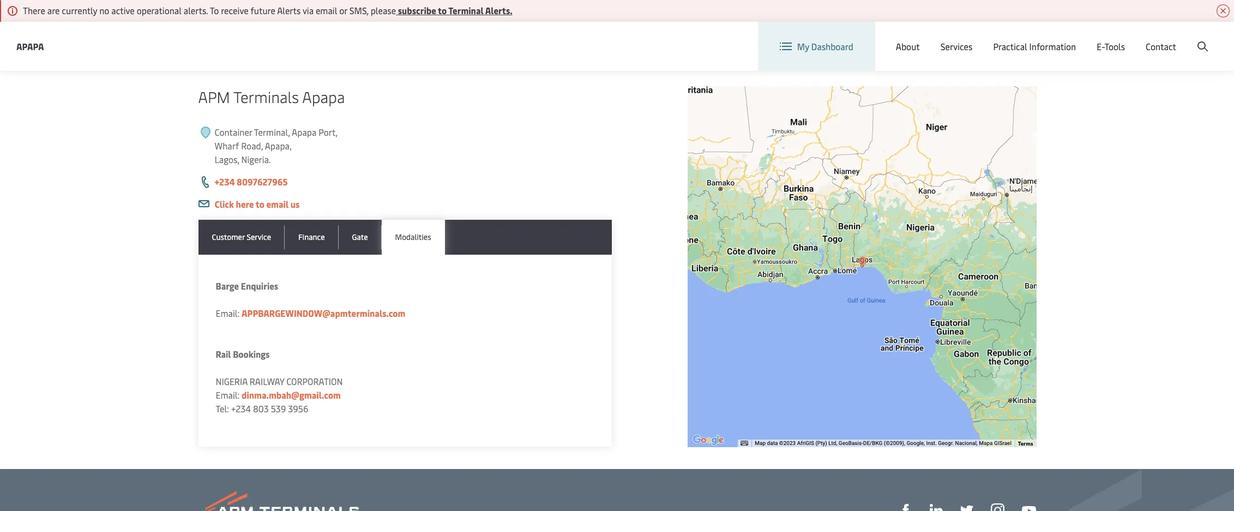 Task type: vqa. For each thing, say whether or not it's contained in the screenshot.
first IDs from the right
no



Task type: locate. For each thing, give the bounding box(es) containing it.
instagram link
[[991, 503, 1005, 511]]

e-tools button
[[1097, 22, 1126, 71]]

gate button
[[339, 220, 382, 255]]

receive
[[221, 4, 249, 16]]

you tube link
[[1022, 503, 1036, 511]]

rail bookings
[[216, 348, 270, 360]]

switch location
[[928, 32, 989, 44]]

menu
[[1052, 32, 1074, 44]]

to right here
[[256, 198, 265, 210]]

linkedin__x28_alt_x29__3_ link
[[930, 503, 943, 511]]

contact
[[1146, 40, 1177, 52]]

dinma.mbah@gmail.com
[[242, 389, 341, 401]]

apapa inside container terminal, apapa port, wharf road, apapa, lagos, nigeria.
[[292, 126, 317, 138]]

803
[[253, 403, 269, 415]]

instagram image
[[991, 504, 1005, 511]]

modalities tab panel
[[198, 255, 612, 447]]

1 vertical spatial email:
[[216, 389, 240, 401]]

2 vertical spatial apapa
[[292, 126, 317, 138]]

rail
[[216, 348, 231, 360]]

email: down "barge"
[[216, 307, 240, 319]]

mapa
[[980, 440, 993, 446]]

1 email: from the top
[[216, 307, 240, 319]]

0 vertical spatial email:
[[216, 307, 240, 319]]

email left us
[[267, 198, 289, 210]]

barge
[[216, 280, 239, 292]]

google image
[[690, 433, 726, 447]]

are
[[47, 4, 60, 16]]

e-tools
[[1097, 40, 1126, 52]]

subscribe
[[398, 4, 436, 16]]

apapa left port,
[[292, 126, 317, 138]]

here
[[236, 198, 254, 210]]

finance
[[299, 232, 325, 242]]

geogr.
[[939, 440, 954, 446]]

1 vertical spatial email
[[267, 198, 289, 210]]

about button
[[896, 22, 920, 71]]

nigeria railway corporation email: dinma.mbah@gmail.com tel: +234 803 539 3956
[[216, 375, 343, 415]]

email
[[316, 4, 337, 16], [267, 198, 289, 210]]

map region
[[681, 68, 1100, 487]]

sms,
[[350, 4, 369, 16]]

1 vertical spatial +234
[[231, 403, 251, 415]]

dashboard
[[812, 40, 854, 52]]

apapa for container terminal, apapa port, wharf road, apapa, lagos, nigeria.
[[292, 126, 317, 138]]

login / create account link
[[1106, 22, 1214, 54]]

tab list
[[198, 220, 612, 255]]

+234 up click at top
[[215, 176, 235, 188]]

no
[[99, 4, 109, 16]]

information
[[1030, 40, 1077, 52]]

linkedin image
[[930, 504, 943, 511]]

alerts
[[277, 4, 301, 16]]

services
[[941, 40, 973, 52]]

twitter image
[[961, 504, 974, 511]]

to
[[210, 4, 219, 16]]

apm
[[198, 86, 230, 107]]

shape link
[[899, 503, 913, 511]]

practical information button
[[994, 22, 1077, 71]]

wharf
[[215, 140, 239, 152]]

apmt footer logo image
[[198, 491, 359, 511]]

tools
[[1105, 40, 1126, 52]]

afrigis
[[797, 440, 815, 446]]

apapa,
[[265, 140, 292, 152]]

email: down nigeria
[[216, 389, 240, 401]]

fill 44 link
[[961, 503, 974, 511]]

1 horizontal spatial email
[[316, 4, 337, 16]]

de/bkg
[[864, 440, 883, 446]]

to
[[438, 4, 447, 16], [256, 198, 265, 210]]

539
[[271, 403, 286, 415]]

about
[[896, 40, 920, 52]]

+234
[[215, 176, 235, 188], [231, 403, 251, 415]]

(pty)
[[816, 440, 828, 446]]

services button
[[941, 22, 973, 71]]

email left or
[[316, 4, 337, 16]]

map data ©2023 afrigis (pty) ltd, geobasis-de/bkg (©2009), google, inst. geogr. nacional, mapa gisrael
[[755, 440, 1012, 446]]

dinma.mbah@gmail.com link
[[242, 389, 341, 401]]

close alert image
[[1217, 4, 1230, 17]]

apapa up port,
[[302, 86, 345, 107]]

account
[[1182, 32, 1214, 44]]

+234 right tel:
[[231, 403, 251, 415]]

nacional,
[[956, 440, 978, 446]]

1 horizontal spatial to
[[438, 4, 447, 16]]

2 email: from the top
[[216, 389, 240, 401]]

to left 'terminal'
[[438, 4, 447, 16]]

switch
[[928, 32, 954, 44]]

barge enquiries
[[216, 280, 278, 292]]

click here to email us link
[[215, 198, 300, 210]]

©2023
[[780, 440, 796, 446]]

apm terminals apapa
[[198, 86, 345, 107]]

1 vertical spatial apapa
[[302, 86, 345, 107]]

service
[[247, 232, 271, 242]]

0 vertical spatial email
[[316, 4, 337, 16]]

email:
[[216, 307, 240, 319], [216, 389, 240, 401]]

0 horizontal spatial to
[[256, 198, 265, 210]]

facebook image
[[899, 504, 913, 511]]

my dashboard
[[798, 40, 854, 52]]

apapa down the there
[[16, 40, 44, 52]]

3956
[[288, 403, 309, 415]]

nigeria.
[[241, 153, 271, 165]]



Task type: describe. For each thing, give the bounding box(es) containing it.
customer service button
[[198, 220, 285, 255]]

finance button
[[285, 220, 339, 255]]

1 vertical spatial to
[[256, 198, 265, 210]]

contact button
[[1146, 22, 1177, 71]]

appbargewindow@apmterminals.com
[[242, 307, 406, 319]]

modalities button
[[382, 220, 445, 255]]

google,
[[907, 440, 925, 446]]

0 vertical spatial apapa
[[16, 40, 44, 52]]

please
[[371, 4, 396, 16]]

terminal
[[449, 4, 484, 16]]

0 vertical spatial +234
[[215, 176, 235, 188]]

create
[[1155, 32, 1180, 44]]

login / create account
[[1126, 32, 1214, 44]]

or
[[339, 4, 347, 16]]

youtube image
[[1022, 506, 1036, 511]]

tab list containing customer service
[[198, 220, 612, 255]]

tel:
[[216, 403, 229, 415]]

future
[[251, 4, 275, 16]]

+234 8097627965 link
[[215, 176, 288, 188]]

nigeria
[[216, 375, 248, 387]]

click here to email us
[[215, 198, 300, 210]]

data
[[767, 440, 778, 446]]

enquiries
[[241, 280, 278, 292]]

keyboard shortcuts image
[[741, 441, 749, 446]]

lagos,
[[215, 153, 239, 165]]

container
[[215, 126, 252, 138]]

modalities
[[395, 232, 431, 242]]

+234 inside nigeria railway corporation email: dinma.mbah@gmail.com tel: +234 803 539 3956
[[231, 403, 251, 415]]

container terminal, apapa port, wharf road, apapa, lagos, nigeria.
[[215, 126, 338, 165]]

switch location button
[[910, 32, 989, 44]]

terminal,
[[254, 126, 290, 138]]

subscribe to terminal alerts. link
[[396, 4, 513, 16]]

gisrael
[[995, 440, 1012, 446]]

0 vertical spatial to
[[438, 4, 447, 16]]

0 horizontal spatial email
[[267, 198, 289, 210]]

geobasis-
[[839, 440, 864, 446]]

click
[[215, 198, 234, 210]]

e-
[[1097, 40, 1105, 52]]

practical
[[994, 40, 1028, 52]]

port,
[[319, 126, 338, 138]]

global menu button
[[1000, 22, 1085, 54]]

customer
[[212, 232, 245, 242]]

there
[[23, 4, 45, 16]]

(©2009),
[[884, 440, 906, 446]]

terms
[[1019, 440, 1034, 447]]

global menu
[[1024, 32, 1074, 44]]

there are currently no active operational alerts. to receive future alerts via email or sms, please subscribe to terminal alerts.
[[23, 4, 513, 16]]

customer service
[[212, 232, 271, 242]]

appbargewindow@apmterminals.com link
[[242, 307, 406, 319]]

operational
[[137, 4, 182, 16]]

location
[[956, 32, 989, 44]]

apapa link
[[16, 40, 44, 53]]

corporation
[[287, 375, 343, 387]]

login
[[1126, 32, 1147, 44]]

alerts.
[[485, 4, 513, 16]]

ltd,
[[829, 440, 838, 446]]

map
[[755, 440, 766, 446]]

apapa for apm terminals apapa
[[302, 86, 345, 107]]

terminals
[[233, 86, 299, 107]]

global
[[1024, 32, 1049, 44]]

/
[[1149, 32, 1153, 44]]

alerts.
[[184, 4, 208, 16]]

via
[[303, 4, 314, 16]]

practical information
[[994, 40, 1077, 52]]

+234 8097627965
[[215, 176, 288, 188]]

us
[[291, 198, 300, 210]]

active
[[111, 4, 135, 16]]

my dashboard button
[[780, 22, 854, 71]]

bookings
[[233, 348, 270, 360]]

railway
[[250, 375, 284, 387]]

inst.
[[927, 440, 937, 446]]

gate
[[352, 232, 368, 242]]

8097627965
[[237, 176, 288, 188]]

email: inside nigeria railway corporation email: dinma.mbah@gmail.com tel: +234 803 539 3956
[[216, 389, 240, 401]]



